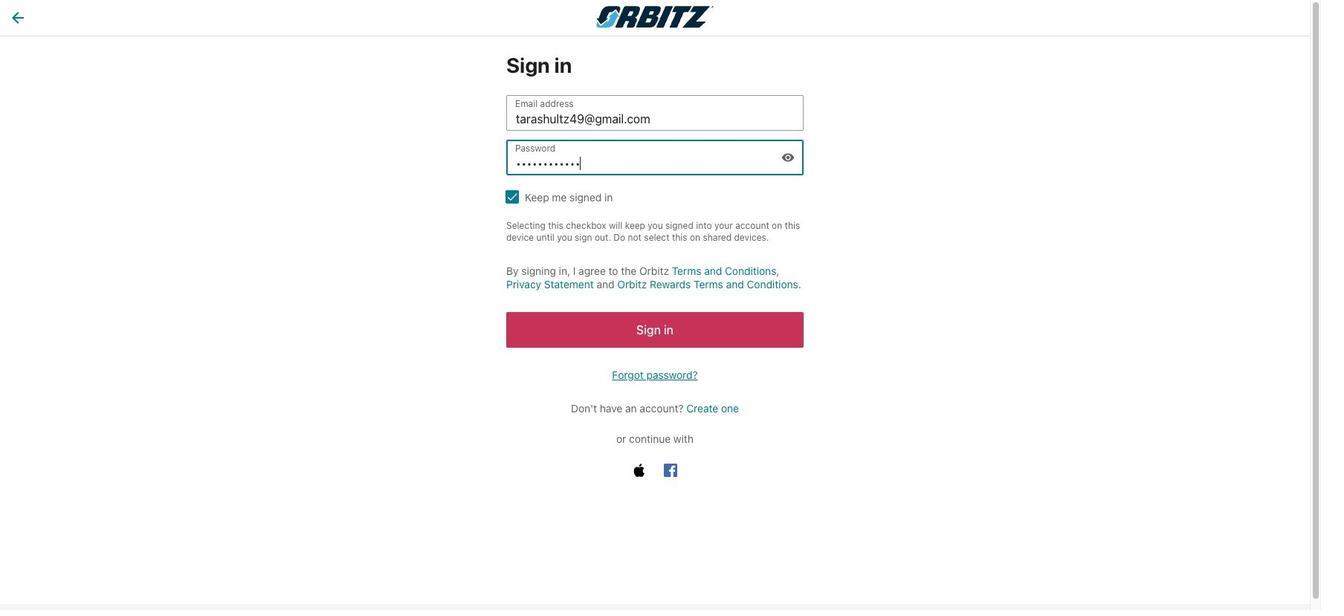 Task type: locate. For each thing, give the bounding box(es) containing it.
dialog
[[0, 604, 1310, 610]]

go back image
[[9, 9, 27, 27], [12, 12, 24, 24]]

None email field
[[506, 95, 804, 131]]

small image
[[781, 151, 795, 164]]

facebook image
[[664, 464, 677, 477]]

None password field
[[506, 140, 804, 175]]



Task type: describe. For each thing, give the bounding box(es) containing it.
apple image
[[633, 464, 646, 477]]

orbitz image
[[596, 6, 714, 28]]



Task type: vqa. For each thing, say whether or not it's contained in the screenshot.
facebook image
yes



